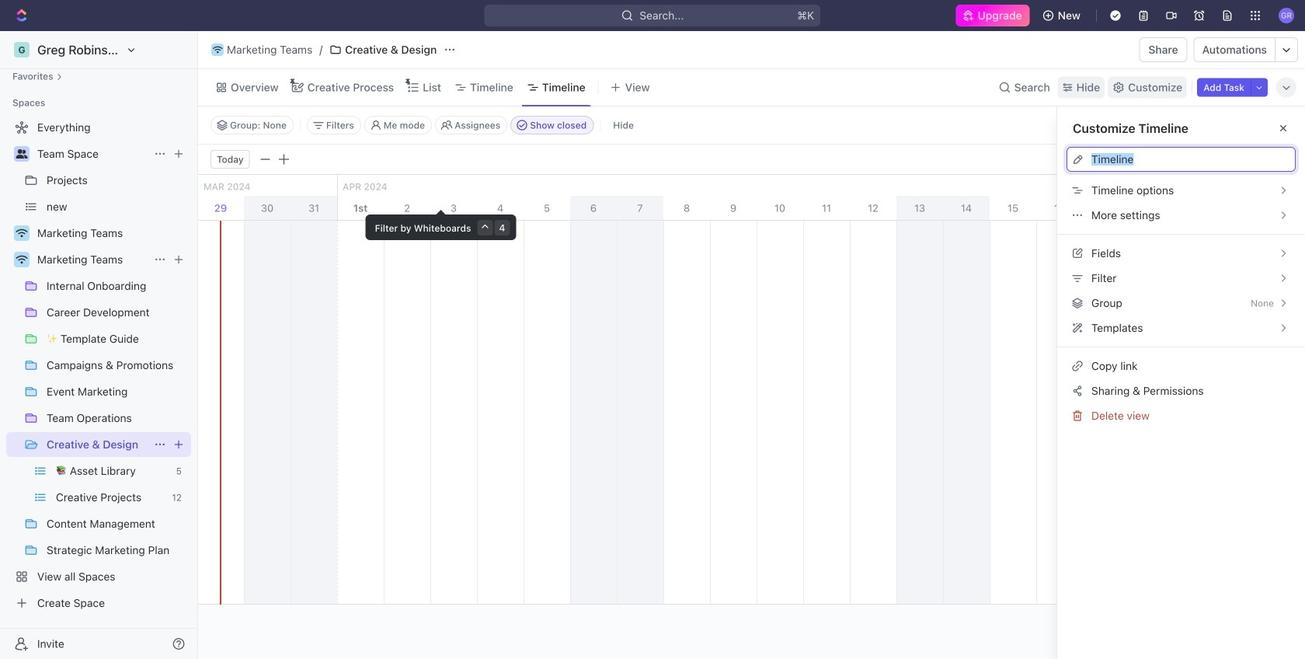 Task type: locate. For each thing, give the bounding box(es) containing it.
user group image
[[16, 149, 28, 159]]

0 horizontal spatial wifi image
[[16, 255, 28, 264]]

0 vertical spatial wifi image
[[213, 46, 222, 54]]

wifi image
[[213, 46, 222, 54], [16, 255, 28, 264]]

1 horizontal spatial wifi image
[[213, 46, 222, 54]]

None text field
[[1092, 153, 1289, 166]]

tree
[[6, 115, 191, 616]]

Search tasks... text field
[[1141, 113, 1296, 137]]



Task type: vqa. For each thing, say whether or not it's contained in the screenshot.
Recent in the left of the page
no



Task type: describe. For each thing, give the bounding box(es) containing it.
greg robinson's workspace, , element
[[14, 42, 30, 58]]

sidebar navigation
[[0, 31, 201, 659]]

tree inside 'sidebar' navigation
[[6, 115, 191, 616]]

1 vertical spatial wifi image
[[16, 255, 28, 264]]

wifi image
[[16, 228, 28, 238]]



